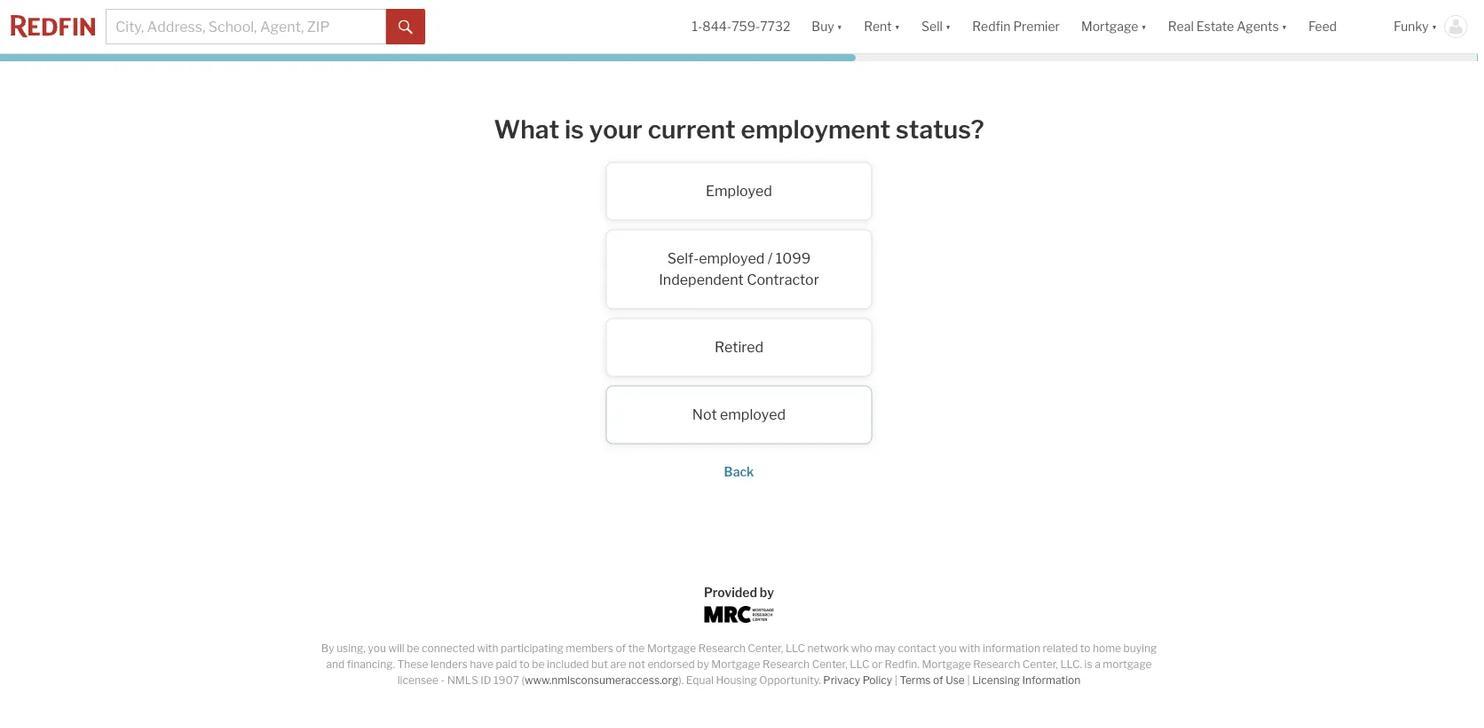 Task type: vqa. For each thing, say whether or not it's contained in the screenshot.
'In' to the left
no



Task type: locate. For each thing, give the bounding box(es) containing it.
0 horizontal spatial llc
[[786, 642, 805, 655]]

▾ for sell ▾
[[945, 19, 951, 34]]

-
[[441, 674, 445, 687]]

▾ right agents
[[1282, 19, 1287, 34]]

connected
[[422, 642, 475, 655]]

back button
[[724, 465, 754, 480]]

7732
[[760, 19, 790, 34]]

center,
[[748, 642, 783, 655], [812, 658, 848, 671], [1023, 658, 1058, 671]]

employed for self-
[[699, 250, 765, 267]]

licensing information link
[[972, 674, 1081, 687]]

center, down network
[[812, 658, 848, 671]]

1 | from the left
[[895, 674, 897, 687]]

▾ for buy ▾
[[837, 19, 843, 34]]

www.nmlsconsumeraccess.org link
[[525, 674, 679, 687]]

redfin premier button
[[962, 0, 1071, 53]]

llc up privacy policy 'link'
[[850, 658, 870, 671]]

employed for not
[[720, 406, 786, 424]]

use
[[946, 674, 965, 687]]

be
[[407, 642, 419, 655], [532, 658, 545, 671]]

www.nmlsconsumeraccess.org
[[525, 674, 679, 687]]

1907
[[494, 674, 519, 687]]

is left your
[[565, 114, 584, 144]]

real estate agents ▾ button
[[1158, 0, 1298, 53]]

1-
[[692, 19, 703, 34]]

privacy
[[823, 674, 860, 687]]

id
[[480, 674, 491, 687]]

back
[[724, 465, 754, 480]]

is
[[565, 114, 584, 144], [1085, 658, 1093, 671]]

1 vertical spatial by
[[697, 658, 709, 671]]

by up mortgage research center image
[[760, 585, 774, 600]]

redfin
[[972, 19, 1011, 34]]

0 horizontal spatial with
[[477, 642, 499, 655]]

nmls
[[447, 674, 478, 687]]

with up use
[[959, 642, 980, 655]]

llc
[[786, 642, 805, 655], [850, 658, 870, 671]]

0 horizontal spatial research
[[698, 642, 745, 655]]

llc up opportunity.
[[786, 642, 805, 655]]

you right the contact
[[939, 642, 957, 655]]

www.nmlsconsumeraccess.org ). equal housing opportunity. privacy policy | terms of use | licensing information
[[525, 674, 1081, 687]]

by
[[321, 642, 334, 655]]

0 horizontal spatial |
[[895, 674, 897, 687]]

1 vertical spatial to
[[519, 658, 530, 671]]

1 vertical spatial of
[[933, 674, 943, 687]]

research up licensing
[[973, 658, 1020, 671]]

be up these
[[407, 642, 419, 655]]

home
[[1093, 642, 1121, 655]]

premier
[[1013, 19, 1060, 34]]

terms
[[900, 674, 931, 687]]

provided by
[[704, 585, 774, 600]]

0 horizontal spatial to
[[519, 658, 530, 671]]

mortgage up housing
[[711, 658, 760, 671]]

sell ▾
[[922, 19, 951, 34]]

not employed
[[692, 406, 786, 424]]

to
[[1080, 642, 1091, 655], [519, 658, 530, 671]]

employed
[[699, 250, 765, 267], [720, 406, 786, 424]]

| down the redfin.
[[895, 674, 897, 687]]

of
[[616, 642, 626, 655], [933, 674, 943, 687]]

3 ▾ from the left
[[945, 19, 951, 34]]

of inside by using, you will be connected with participating members of the mortgage research center, llc network who may contact you with information related to home buying and financing. these lenders have paid to be included but are not endorsed by mortgage research center, llc or redfin. mortgage research center, llc. is a mortgage licensee - nmls id 1907 (
[[616, 642, 626, 655]]

be down participating
[[532, 658, 545, 671]]

/
[[768, 250, 773, 267]]

6 ▾ from the left
[[1432, 19, 1437, 34]]

844-
[[703, 19, 732, 34]]

1 ▾ from the left
[[837, 19, 843, 34]]

to up llc.
[[1080, 642, 1091, 655]]

paid
[[496, 658, 517, 671]]

center, up information
[[1023, 658, 1058, 671]]

mortgage left 'real' on the right top
[[1081, 19, 1139, 34]]

who
[[851, 642, 872, 655]]

research
[[698, 642, 745, 655], [763, 658, 810, 671], [973, 658, 1020, 671]]

1 horizontal spatial be
[[532, 658, 545, 671]]

redfin premier
[[972, 19, 1060, 34]]

network
[[808, 642, 849, 655]]

0 vertical spatial employed
[[699, 250, 765, 267]]

1 horizontal spatial with
[[959, 642, 980, 655]]

by up equal
[[697, 658, 709, 671]]

of for terms
[[933, 674, 943, 687]]

by inside by using, you will be connected with participating members of the mortgage research center, llc network who may contact you with information related to home buying and financing. these lenders have paid to be included but are not endorsed by mortgage research center, llc or redfin. mortgage research center, llc. is a mortgage licensee - nmls id 1907 (
[[697, 658, 709, 671]]

1 vertical spatial employed
[[720, 406, 786, 424]]

2 horizontal spatial center,
[[1023, 658, 1058, 671]]

buying
[[1124, 642, 1157, 655]]

▾ left 'real' on the right top
[[1141, 19, 1147, 34]]

0 vertical spatial to
[[1080, 642, 1091, 655]]

you
[[368, 642, 386, 655], [939, 642, 957, 655]]

2 ▾ from the left
[[895, 19, 900, 34]]

submit search image
[[399, 20, 413, 34]]

1 vertical spatial is
[[1085, 658, 1093, 671]]

endorsed
[[648, 658, 695, 671]]

0 horizontal spatial by
[[697, 658, 709, 671]]

research up opportunity.
[[763, 658, 810, 671]]

1 horizontal spatial is
[[1085, 658, 1093, 671]]

0 horizontal spatial of
[[616, 642, 626, 655]]

mortgage up use
[[922, 658, 971, 671]]

lenders
[[431, 658, 468, 671]]

4 ▾ from the left
[[1141, 19, 1147, 34]]

what
[[494, 114, 559, 144]]

1 vertical spatial llc
[[850, 658, 870, 671]]

self-employed / 1099 independent contractor
[[659, 250, 819, 289]]

▾ right "sell"
[[945, 19, 951, 34]]

| right use
[[967, 674, 970, 687]]

by using, you will be connected with participating members of the mortgage research center, llc network who may contact you with information related to home buying and financing. these lenders have paid to be included but are not endorsed by mortgage research center, llc or redfin. mortgage research center, llc. is a mortgage licensee - nmls id 1907 (
[[321, 642, 1157, 687]]

feed button
[[1298, 0, 1383, 53]]

0 horizontal spatial you
[[368, 642, 386, 655]]

1 horizontal spatial to
[[1080, 642, 1091, 655]]

0 vertical spatial is
[[565, 114, 584, 144]]

1 horizontal spatial of
[[933, 674, 943, 687]]

of left use
[[933, 674, 943, 687]]

2 horizontal spatial research
[[973, 658, 1020, 671]]

is inside by using, you will be connected with participating members of the mortgage research center, llc network who may contact you with information related to home buying and financing. these lenders have paid to be included but are not endorsed by mortgage research center, llc or redfin. mortgage research center, llc. is a mortgage licensee - nmls id 1907 (
[[1085, 658, 1093, 671]]

of left the
[[616, 642, 626, 655]]

▾
[[837, 19, 843, 34], [895, 19, 900, 34], [945, 19, 951, 34], [1141, 19, 1147, 34], [1282, 19, 1287, 34], [1432, 19, 1437, 34]]

retired
[[715, 339, 764, 356]]

employed right not
[[720, 406, 786, 424]]

mortgage
[[1081, 19, 1139, 34], [647, 642, 696, 655], [711, 658, 760, 671], [922, 658, 971, 671]]

to up '('
[[519, 658, 530, 671]]

real
[[1168, 19, 1194, 34]]

▾ right "funky"
[[1432, 19, 1437, 34]]

provided
[[704, 585, 757, 600]]

▾ right rent
[[895, 19, 900, 34]]

employed up independent
[[699, 250, 765, 267]]

0 vertical spatial by
[[760, 585, 774, 600]]

research up housing
[[698, 642, 745, 655]]

mortgage ▾ button
[[1071, 0, 1158, 53]]

1 with from the left
[[477, 642, 499, 655]]

0 vertical spatial be
[[407, 642, 419, 655]]

0 horizontal spatial center,
[[748, 642, 783, 655]]

employed inside self-employed / 1099 independent contractor
[[699, 250, 765, 267]]

policy
[[863, 674, 892, 687]]

1 horizontal spatial you
[[939, 642, 957, 655]]

|
[[895, 674, 897, 687], [967, 674, 970, 687]]

have
[[470, 658, 494, 671]]

the
[[628, 642, 645, 655]]

1 horizontal spatial |
[[967, 674, 970, 687]]

you up financing.
[[368, 642, 386, 655]]

▾ right buy
[[837, 19, 843, 34]]

2 you from the left
[[939, 642, 957, 655]]

is left a at the bottom right of the page
[[1085, 658, 1093, 671]]

with up have
[[477, 642, 499, 655]]

mortgage ▾ button
[[1081, 0, 1147, 53]]

0 vertical spatial of
[[616, 642, 626, 655]]

by
[[760, 585, 774, 600], [697, 658, 709, 671]]

mortgage ▾
[[1081, 19, 1147, 34]]

center, up opportunity.
[[748, 642, 783, 655]]

privacy policy link
[[823, 674, 892, 687]]

funky
[[1394, 19, 1429, 34]]



Task type: describe. For each thing, give the bounding box(es) containing it.
1 vertical spatial be
[[532, 658, 545, 671]]

are
[[610, 658, 626, 671]]

▾ for funky ▾
[[1432, 19, 1437, 34]]

1-844-759-7732
[[692, 19, 790, 34]]

opportunity.
[[759, 674, 821, 687]]

rent
[[864, 19, 892, 34]]

1 horizontal spatial by
[[760, 585, 774, 600]]

1 you from the left
[[368, 642, 386, 655]]

buy ▾
[[812, 19, 843, 34]]

real estate agents ▾
[[1168, 19, 1287, 34]]

▾ for mortgage ▾
[[1141, 19, 1147, 34]]

self-
[[667, 250, 699, 267]]

what is your current employment status?
[[494, 114, 984, 144]]

contractor
[[747, 271, 819, 289]]

funky ▾
[[1394, 19, 1437, 34]]

llc.
[[1060, 658, 1082, 671]]

information
[[1022, 674, 1081, 687]]

and
[[326, 658, 345, 671]]

or
[[872, 658, 882, 671]]

(
[[522, 674, 525, 687]]

but
[[591, 658, 608, 671]]

sell
[[922, 19, 943, 34]]

not
[[692, 406, 717, 424]]

1 horizontal spatial llc
[[850, 658, 870, 671]]

mortgage research center image
[[705, 606, 774, 623]]

housing
[[716, 674, 757, 687]]

may
[[875, 642, 896, 655]]

a
[[1095, 658, 1101, 671]]

mortgage
[[1103, 658, 1152, 671]]

what is your current employment status? option group
[[384, 162, 1094, 444]]

financing.
[[347, 658, 395, 671]]

feed
[[1309, 19, 1337, 34]]

included
[[547, 658, 589, 671]]

these
[[397, 658, 428, 671]]

▾ for rent ▾
[[895, 19, 900, 34]]

information
[[983, 642, 1041, 655]]

not
[[629, 658, 645, 671]]

contact
[[898, 642, 936, 655]]

redfin.
[[885, 658, 920, 671]]

).
[[679, 674, 684, 687]]

1 horizontal spatial center,
[[812, 658, 848, 671]]

0 horizontal spatial be
[[407, 642, 419, 655]]

0 vertical spatial llc
[[786, 642, 805, 655]]

employment status?
[[741, 114, 984, 144]]

using,
[[337, 642, 366, 655]]

mortgage up endorsed
[[647, 642, 696, 655]]

of for members
[[616, 642, 626, 655]]

participating
[[501, 642, 564, 655]]

2 with from the left
[[959, 642, 980, 655]]

independent
[[659, 271, 744, 289]]

buy ▾ button
[[801, 0, 853, 53]]

0 horizontal spatial is
[[565, 114, 584, 144]]

your
[[589, 114, 643, 144]]

City, Address, School, Agent, ZIP search field
[[106, 9, 386, 44]]

current
[[648, 114, 736, 144]]

1-844-759-7732 link
[[692, 19, 790, 34]]

related
[[1043, 642, 1078, 655]]

real estate agents ▾ link
[[1168, 0, 1287, 53]]

sell ▾ button
[[922, 0, 951, 53]]

1099
[[776, 250, 811, 267]]

rent ▾ button
[[864, 0, 900, 53]]

2 | from the left
[[967, 674, 970, 687]]

estate
[[1197, 19, 1234, 34]]

buy
[[812, 19, 834, 34]]

1 horizontal spatial research
[[763, 658, 810, 671]]

licensee
[[397, 674, 439, 687]]

mortgage inside dropdown button
[[1081, 19, 1139, 34]]

759-
[[732, 19, 760, 34]]

members
[[566, 642, 613, 655]]

buy ▾ button
[[812, 0, 843, 53]]

will
[[388, 642, 405, 655]]

rent ▾
[[864, 19, 900, 34]]

rent ▾ button
[[853, 0, 911, 53]]

employed
[[706, 183, 772, 200]]

terms of use link
[[900, 674, 965, 687]]

licensing
[[972, 674, 1020, 687]]

5 ▾ from the left
[[1282, 19, 1287, 34]]

agents
[[1237, 19, 1279, 34]]

equal
[[686, 674, 714, 687]]

sell ▾ button
[[911, 0, 962, 53]]



